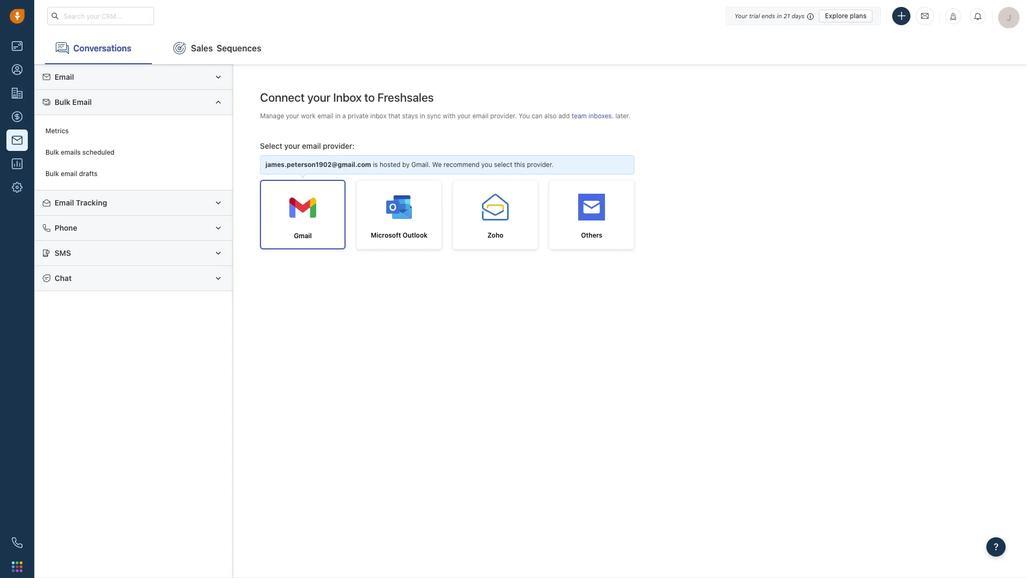 Task type: describe. For each thing, give the bounding box(es) containing it.
others link
[[549, 180, 635, 250]]

inbox
[[371, 112, 387, 120]]

bulk for bulk email drafts
[[46, 170, 59, 178]]

your
[[735, 12, 748, 19]]

tab list containing conversations
[[34, 32, 1028, 64]]

manage
[[260, 112, 284, 120]]

team
[[572, 112, 587, 120]]

your for email
[[286, 112, 299, 120]]

private
[[348, 112, 369, 120]]

that
[[389, 112, 401, 120]]

sequences
[[217, 43, 262, 53]]

outlook
[[403, 231, 428, 239]]

sales sequences
[[191, 43, 262, 53]]

you
[[519, 112, 530, 120]]

team inboxes. link
[[572, 112, 616, 120]]

explore plans link
[[820, 9, 873, 22]]

phone element
[[6, 532, 28, 554]]

you
[[482, 161, 493, 169]]

email left 'drafts'
[[61, 170, 77, 178]]

days
[[792, 12, 805, 19]]

scheduled
[[82, 149, 115, 157]]

freshworks switcher image
[[12, 561, 22, 572]]

we
[[433, 161, 442, 169]]

manage your work email in a private inbox that stays in sync with your email provider. you can also add team inboxes. later.
[[260, 112, 631, 120]]

your for to
[[308, 90, 331, 104]]

later.
[[616, 112, 631, 120]]

connect your inbox to freshsales
[[260, 90, 434, 104]]

21
[[784, 12, 791, 19]]

bulk email drafts
[[46, 170, 98, 178]]

microsoft outlook
[[371, 231, 428, 239]]

inbox
[[333, 90, 362, 104]]

select
[[494, 161, 513, 169]]

is
[[373, 161, 378, 169]]

email right with
[[473, 112, 489, 120]]

zoho link
[[453, 180, 539, 250]]

to
[[365, 90, 375, 104]]

gmail
[[294, 232, 312, 240]]

by
[[403, 161, 410, 169]]

hosted
[[380, 161, 401, 169]]

metrics
[[46, 127, 69, 135]]

plans
[[851, 12, 867, 20]]

microsoft
[[371, 231, 401, 239]]

stays
[[403, 112, 418, 120]]

james.peterson1902@gmail.com is hosted by gmail. we recommend you select this provider.
[[266, 161, 554, 169]]

this
[[515, 161, 526, 169]]

bulk for bulk emails scheduled
[[46, 149, 59, 157]]

provider:
[[323, 141, 355, 150]]

also
[[545, 112, 557, 120]]

email right work
[[318, 112, 334, 120]]

chat
[[55, 274, 72, 283]]

bulk for bulk email
[[55, 97, 70, 107]]

gmail.
[[412, 161, 431, 169]]

your for provider:
[[285, 141, 300, 150]]

email for email tracking
[[55, 198, 74, 207]]

tracking
[[76, 198, 107, 207]]

bulk email
[[55, 97, 92, 107]]



Task type: locate. For each thing, give the bounding box(es) containing it.
0 horizontal spatial provider.
[[491, 112, 517, 120]]

email for email
[[55, 72, 74, 81]]

your trial ends in 21 days
[[735, 12, 805, 19]]

add
[[559, 112, 570, 120]]

1 horizontal spatial in
[[420, 112, 425, 120]]

email up bulk email
[[55, 72, 74, 81]]

bulk email drafts link
[[40, 163, 228, 185]]

email up phone
[[55, 198, 74, 207]]

in left 21
[[778, 12, 783, 19]]

explore
[[826, 12, 849, 20]]

a
[[343, 112, 346, 120]]

sms
[[55, 248, 71, 257]]

in left a
[[335, 112, 341, 120]]

provider. left you on the top right
[[491, 112, 517, 120]]

inboxes.
[[589, 112, 614, 120]]

can
[[532, 112, 543, 120]]

1 horizontal spatial provider.
[[527, 161, 554, 169]]

email up bulk emails scheduled
[[72, 97, 92, 107]]

email tracking
[[55, 198, 107, 207]]

select
[[260, 141, 283, 150]]

microsoft outlook link
[[357, 180, 442, 250]]

sales sequences link
[[163, 32, 272, 64]]

0 vertical spatial email
[[55, 72, 74, 81]]

conversations link
[[45, 32, 152, 64]]

drafts
[[79, 170, 98, 178]]

bulk left emails
[[46, 149, 59, 157]]

email up james.peterson1902@gmail.com
[[302, 141, 321, 150]]

bulk emails scheduled
[[46, 149, 115, 157]]

connect
[[260, 90, 305, 104]]

your
[[308, 90, 331, 104], [286, 112, 299, 120], [458, 112, 471, 120], [285, 141, 300, 150]]

freshsales
[[378, 90, 434, 104]]

work
[[301, 112, 316, 120]]

sales
[[191, 43, 213, 53]]

phone
[[55, 223, 77, 232]]

in left the sync
[[420, 112, 425, 120]]

email
[[318, 112, 334, 120], [473, 112, 489, 120], [302, 141, 321, 150], [61, 170, 77, 178]]

bulk down bulk emails scheduled
[[46, 170, 59, 178]]

your right select
[[285, 141, 300, 150]]

your up work
[[308, 90, 331, 104]]

in
[[778, 12, 783, 19], [335, 112, 341, 120], [420, 112, 425, 120]]

zoho
[[488, 231, 504, 239]]

provider.
[[491, 112, 517, 120], [527, 161, 554, 169]]

provider. right this
[[527, 161, 554, 169]]

0 vertical spatial bulk
[[55, 97, 70, 107]]

metrics link
[[40, 120, 228, 142]]

0 vertical spatial provider.
[[491, 112, 517, 120]]

tab list
[[34, 32, 1028, 64]]

james.peterson1902@gmail.com
[[266, 161, 371, 169]]

1 vertical spatial email
[[72, 97, 92, 107]]

select your email provider:
[[260, 141, 355, 150]]

trial
[[750, 12, 760, 19]]

explore plans
[[826, 12, 867, 20]]

conversations
[[73, 43, 131, 53]]

others
[[581, 231, 603, 239]]

1 vertical spatial provider.
[[527, 161, 554, 169]]

ends
[[762, 12, 776, 19]]

2 vertical spatial email
[[55, 198, 74, 207]]

1 vertical spatial bulk
[[46, 149, 59, 157]]

0 horizontal spatial in
[[335, 112, 341, 120]]

2 vertical spatial bulk
[[46, 170, 59, 178]]

recommend
[[444, 161, 480, 169]]

email image
[[922, 11, 929, 21]]

bulk emails scheduled link
[[40, 142, 228, 163]]

gmail link
[[260, 180, 346, 250]]

your right with
[[458, 112, 471, 120]]

sync
[[427, 112, 441, 120]]

phone image
[[12, 537, 22, 548]]

2 horizontal spatial in
[[778, 12, 783, 19]]

bulk
[[55, 97, 70, 107], [46, 149, 59, 157], [46, 170, 59, 178]]

Search your CRM... text field
[[47, 7, 154, 25]]

emails
[[61, 149, 81, 157]]

your left work
[[286, 112, 299, 120]]

email
[[55, 72, 74, 81], [72, 97, 92, 107], [55, 198, 74, 207]]

bulk up metrics
[[55, 97, 70, 107]]

with
[[443, 112, 456, 120]]



Task type: vqa. For each thing, say whether or not it's contained in the screenshot.
Email Email
yes



